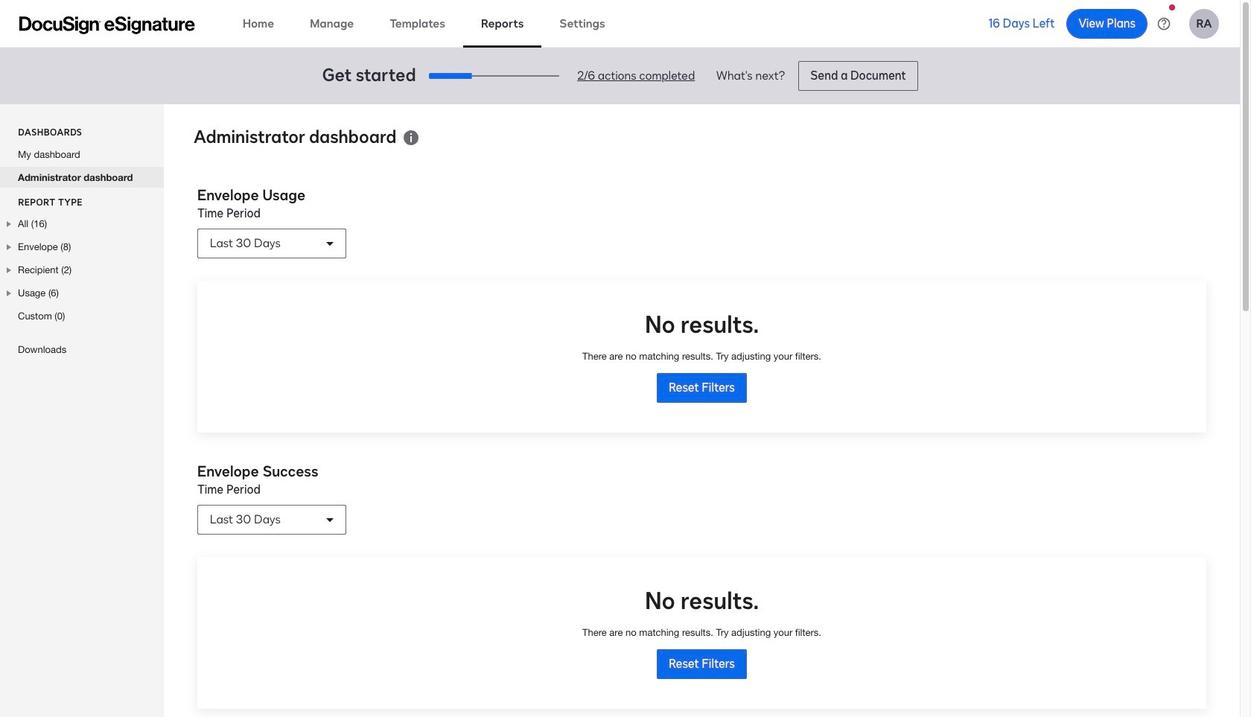 Task type: locate. For each thing, give the bounding box(es) containing it.
docusign esignature image
[[19, 16, 195, 34]]



Task type: vqa. For each thing, say whether or not it's contained in the screenshot.
Search Folder text box
no



